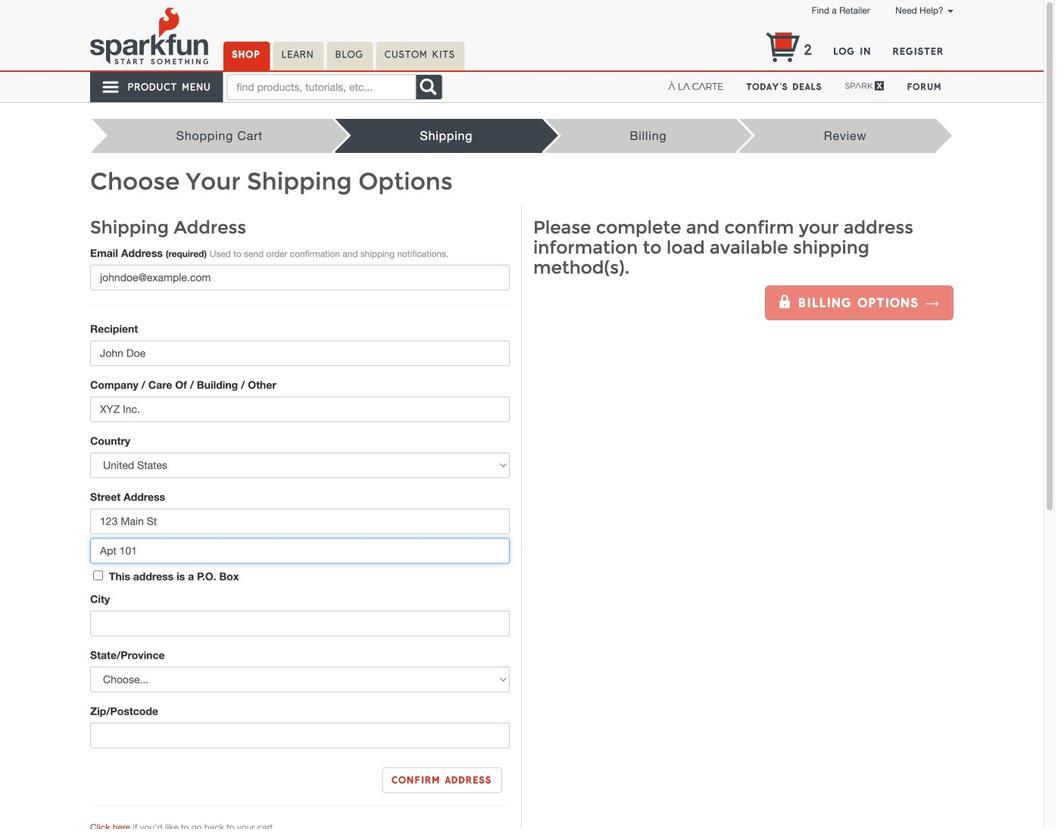 Task type: locate. For each thing, give the bounding box(es) containing it.
Jane Doe text field
[[90, 341, 510, 366]]

lock image
[[778, 295, 793, 309]]

Apartment, Suite, Unit, etc. text field
[[90, 538, 510, 564]]

None checkbox
[[93, 571, 103, 581]]

None text field
[[90, 397, 510, 422], [90, 611, 510, 637], [90, 723, 510, 749], [90, 397, 510, 422], [90, 611, 510, 637], [90, 723, 510, 749]]



Task type: vqa. For each thing, say whether or not it's contained in the screenshot.
checkbox
yes



Task type: describe. For each thing, give the bounding box(es) containing it.
checkout progress element
[[90, 119, 938, 153]]

find products, tutorials, etc... text field
[[227, 74, 416, 100]]

jane@example.com email field
[[90, 265, 510, 291]]

Street Address, PO Box, etc. text field
[[90, 509, 510, 534]]

hamburger image
[[102, 78, 121, 96]]



